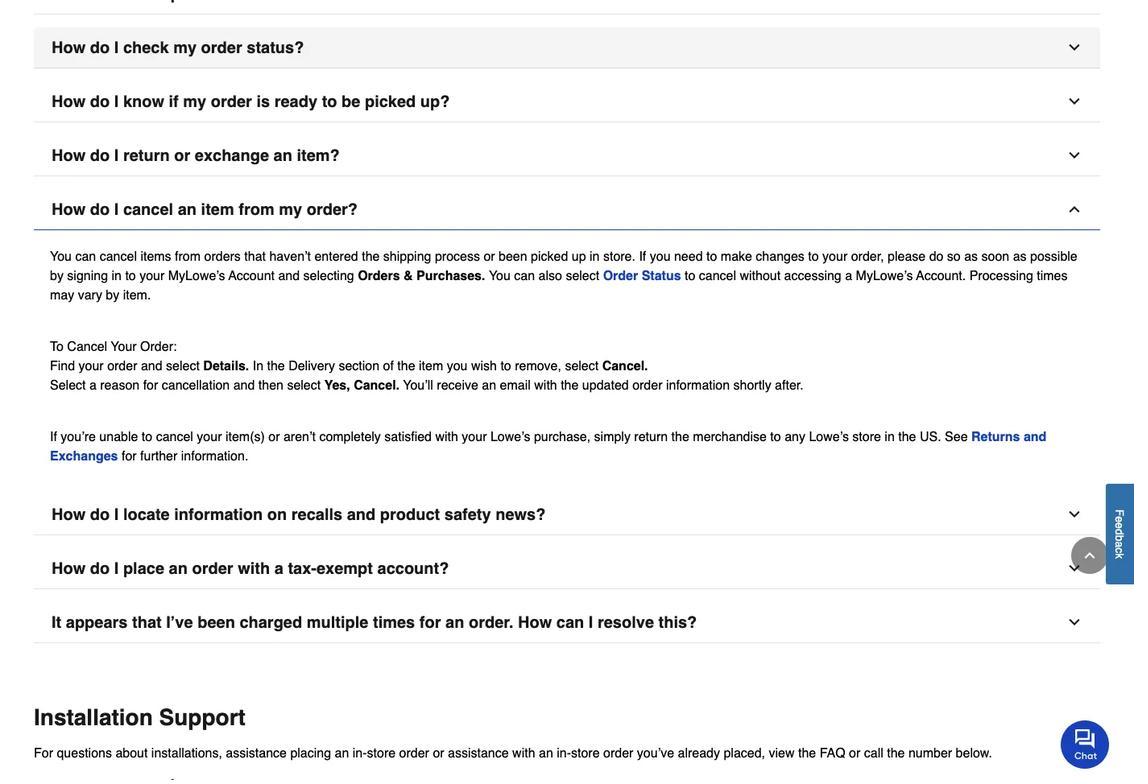 Task type: describe. For each thing, give the bounding box(es) containing it.
to up accessing
[[808, 249, 819, 263]]

select down up at right top
[[566, 268, 600, 283]]

placed,
[[724, 746, 765, 761]]

or inside button
[[174, 146, 190, 165]]

times for account. processing
[[1037, 268, 1068, 283]]

1 vertical spatial return
[[634, 429, 668, 444]]

exchange
[[195, 146, 269, 165]]

of
[[383, 358, 394, 373]]

to inside to cancel without accessing a mylowe's account. processing times may vary by item.
[[685, 268, 696, 283]]

after.
[[775, 377, 804, 392]]

2 horizontal spatial store
[[853, 429, 881, 444]]

it appears that i've been charged multiple times for an order. how can i resolve this? button
[[34, 603, 1101, 644]]

you inside 'to cancel your order: find your order and select details. in the delivery section of the item you wish to remove, select cancel. select a reason for cancellation and then select yes, cancel. you'll receive an email with the updated order information shortly after.'
[[447, 358, 468, 373]]

chevron down image for news?
[[1067, 507, 1083, 523]]

purchase,
[[534, 429, 591, 444]]

mylowe's inside to cancel without accessing a mylowe's account. processing times may vary by item.
[[856, 268, 913, 283]]

chevron down image inside how do i return or exchange an item? button
[[1067, 147, 1083, 164]]

chevron down image
[[1067, 561, 1083, 577]]

selecting
[[303, 268, 354, 283]]

returns
[[972, 429, 1020, 444]]

0 vertical spatial in
[[590, 249, 600, 263]]

for inside button
[[420, 614, 441, 632]]

details.
[[203, 358, 249, 373]]

you're
[[61, 429, 96, 444]]

how for how do i locate information on recalls and product safety news?
[[52, 506, 86, 524]]

support
[[159, 705, 246, 731]]

1 as from the left
[[965, 249, 978, 263]]

know
[[123, 92, 164, 111]]

you inside you can cancel items from orders that haven't entered the shipping process or been picked up in store. if you need to make changes to your order, please do so as soon as possible by signing in to your mylowe's account and selecting
[[650, 249, 671, 263]]

with inside button
[[238, 560, 270, 578]]

receive
[[437, 377, 479, 392]]

the right the call
[[887, 746, 905, 761]]

how do i know if my order is ready to be picked up? button
[[34, 81, 1101, 122]]

accessing
[[784, 268, 842, 283]]

a inside button
[[275, 560, 283, 578]]

by inside to cancel without accessing a mylowe's account. processing times may vary by item.
[[106, 287, 119, 302]]

a inside to cancel without accessing a mylowe's account. processing times may vary by item.
[[845, 268, 853, 283]]

your
[[111, 339, 137, 354]]

installation
[[34, 705, 153, 731]]

i've
[[166, 614, 193, 632]]

without
[[740, 268, 781, 283]]

that inside button
[[132, 614, 162, 632]]

0 horizontal spatial cancel.
[[354, 377, 400, 392]]

or inside you can cancel items from orders that haven't entered the shipping process or been picked up in store. if you need to make changes to your order, please do so as soon as possible by signing in to your mylowe's account and selecting
[[484, 249, 495, 263]]

how do i place an order with a tax-exempt account?
[[52, 560, 449, 578]]

item?
[[297, 146, 340, 165]]

chat invite button image
[[1061, 720, 1110, 770]]

a inside button
[[1114, 542, 1127, 548]]

order
[[603, 268, 638, 283]]

then
[[258, 377, 284, 392]]

completely
[[319, 429, 381, 444]]

signing
[[67, 268, 108, 283]]

chevron down image for be
[[1067, 93, 1083, 110]]

entered
[[315, 249, 358, 263]]

cancellation
[[162, 377, 230, 392]]

if you're unable to cancel your item(s) or aren't completely satisfied with your lowe's purchase, simply return the merchandise to any lowe's store in the us. see
[[50, 429, 972, 444]]

been inside you can cancel items from orders that haven't entered the shipping process or been picked up in store. if you need to make changes to your order, please do so as soon as possible by signing in to your mylowe's account and selecting
[[499, 249, 527, 263]]

wish
[[471, 358, 497, 373]]

product
[[380, 506, 440, 524]]

reason
[[100, 377, 140, 392]]

locate
[[123, 506, 170, 524]]

for inside 'to cancel your order: find your order and select details. in the delivery section of the item you wish to remove, select cancel. select a reason for cancellation and then select yes, cancel. you'll receive an email with the updated order information shortly after.'
[[143, 377, 158, 392]]

from inside you can cancel items from orders that haven't entered the shipping process or been picked up in store. if you need to make changes to your order, please do so as soon as possible by signing in to your mylowe's account and selecting
[[175, 249, 201, 263]]

it appears that i've been charged multiple times for an order. how can i resolve this?
[[52, 614, 697, 632]]

item inside 'to cancel your order: find your order and select details. in the delivery section of the item you wish to remove, select cancel. select a reason for cancellation and then select yes, cancel. you'll receive an email with the updated order information shortly after.'
[[419, 358, 443, 373]]

do for how do i locate information on recalls and product safety news?
[[90, 506, 110, 524]]

please
[[888, 249, 926, 263]]

to left the "any"
[[771, 429, 781, 444]]

tax-
[[288, 560, 317, 578]]

haven't
[[269, 249, 311, 263]]

safety
[[445, 506, 491, 524]]

you've
[[637, 746, 674, 761]]

faq
[[820, 746, 846, 761]]

b
[[1114, 535, 1127, 542]]

can inside it appears that i've been charged multiple times for an order. how can i resolve this? button
[[557, 614, 584, 632]]

your up information.
[[197, 429, 222, 444]]

purchases.
[[417, 268, 485, 283]]

to up further
[[142, 429, 152, 444]]

order?
[[307, 200, 358, 219]]

1 lowe's from the left
[[491, 429, 531, 444]]

placing
[[290, 746, 331, 761]]

shipping
[[383, 249, 431, 263]]

can inside you can cancel items from orders that haven't entered the shipping process or been picked up in store. if you need to make changes to your order, please do so as soon as possible by signing in to your mylowe's account and selecting
[[75, 249, 96, 263]]

select up cancellation
[[166, 358, 200, 373]]

delivery
[[289, 358, 335, 373]]

an inside 'to cancel your order: find your order and select details. in the delivery section of the item you wish to remove, select cancel. select a reason for cancellation and then select yes, cancel. you'll receive an email with the updated order information shortly after.'
[[482, 377, 496, 392]]

for
[[34, 746, 53, 761]]

picked inside you can cancel items from orders that haven't entered the shipping process or been picked up in store. if you need to make changes to your order, please do so as soon as possible by signing in to your mylowe's account and selecting
[[531, 249, 568, 263]]

1 horizontal spatial can
[[514, 268, 535, 283]]

from inside "how do i cancel an item from my order?" button
[[239, 200, 275, 219]]

your inside 'to cancel your order: find your order and select details. in the delivery section of the item you wish to remove, select cancel. select a reason for cancellation and then select yes, cancel. you'll receive an email with the updated order information shortly after.'
[[79, 358, 104, 373]]

to inside button
[[322, 92, 337, 111]]

0 vertical spatial my
[[173, 38, 197, 57]]

also
[[539, 268, 562, 283]]

the left merchandise
[[672, 429, 690, 444]]

your down receive
[[462, 429, 487, 444]]

1 horizontal spatial cancel.
[[602, 358, 648, 373]]

charged
[[240, 614, 302, 632]]

yes,
[[324, 377, 350, 392]]

already
[[678, 746, 720, 761]]

chevron down image for order.
[[1067, 615, 1083, 631]]

how do i cancel an item from my order? button
[[34, 189, 1101, 230]]

if
[[50, 429, 57, 444]]

i for place
[[114, 560, 119, 578]]

satisfied
[[385, 429, 432, 444]]

how do i check my order status?
[[52, 38, 304, 57]]

2 vertical spatial in
[[885, 429, 895, 444]]

aren't
[[284, 429, 316, 444]]

the right in
[[267, 358, 285, 373]]

order inside button
[[192, 560, 233, 578]]

on
[[267, 506, 287, 524]]

to
[[50, 339, 64, 354]]

how for how do i know if my order is ready to be picked up?
[[52, 92, 86, 111]]

installations,
[[151, 746, 222, 761]]

the right view
[[798, 746, 816, 761]]

remove,
[[515, 358, 562, 373]]

by inside you can cancel items from orders that haven't entered the shipping process or been picked up in store. if you need to make changes to your order, please do so as soon as possible by signing in to your mylowe's account and selecting
[[50, 268, 64, 283]]

c
[[1114, 548, 1127, 554]]

account?
[[377, 560, 449, 578]]

0 horizontal spatial store
[[367, 746, 396, 761]]

if
[[169, 92, 179, 111]]

to cancel your order: find your order and select details. in the delivery section of the item you wish to remove, select cancel. select a reason for cancellation and then select yes, cancel. you'll receive an email with the updated order information shortly after.
[[50, 339, 804, 392]]

do for how do i know if my order is ready to be picked up?
[[90, 92, 110, 111]]

select
[[50, 377, 86, 392]]

appears
[[66, 614, 128, 632]]

information inside button
[[174, 506, 263, 524]]

1 vertical spatial my
[[183, 92, 206, 111]]

to right need
[[707, 249, 717, 263]]

f e e d b a c k button
[[1106, 484, 1134, 585]]

section
[[339, 358, 380, 373]]

below.
[[956, 746, 993, 761]]

find
[[50, 358, 75, 373]]

check
[[123, 38, 169, 57]]

how do i locate information on recalls and product safety news? button
[[34, 495, 1101, 536]]

order.
[[469, 614, 514, 632]]

to cancel without accessing a mylowe's account. processing times may vary by item.
[[50, 268, 1068, 302]]

it
[[52, 614, 61, 632]]



Task type: vqa. For each thing, say whether or not it's contained in the screenshot.
taxes
no



Task type: locate. For each thing, give the bounding box(es) containing it.
1 horizontal spatial assistance
[[448, 746, 509, 761]]

that up account
[[244, 249, 266, 263]]

and inside you can cancel items from orders that haven't entered the shipping process or been picked up in store. if you need to make changes to your order, please do so as soon as possible by signing in to your mylowe's account and selecting
[[278, 268, 300, 283]]

times right multiple
[[373, 614, 415, 632]]

cancel up 'for further information.'
[[156, 429, 193, 444]]

your
[[823, 249, 848, 263], [140, 268, 165, 283], [79, 358, 104, 373], [197, 429, 222, 444], [462, 429, 487, 444]]

return down know
[[123, 146, 170, 165]]

you'll
[[403, 377, 433, 392]]

0 vertical spatial information
[[666, 377, 730, 392]]

the left updated
[[561, 377, 579, 392]]

0 vertical spatial that
[[244, 249, 266, 263]]

status?
[[247, 38, 304, 57]]

your down items
[[140, 268, 165, 283]]

to inside 'to cancel your order: find your order and select details. in the delivery section of the item you wish to remove, select cancel. select a reason for cancellation and then select yes, cancel. you'll receive an email with the updated order information shortly after.'
[[501, 358, 511, 373]]

do for how do i cancel an item from my order?
[[90, 200, 110, 219]]

by up may
[[50, 268, 64, 283]]

a up k
[[1114, 542, 1127, 548]]

2 e from the top
[[1114, 523, 1127, 529]]

1 horizontal spatial you
[[650, 249, 671, 263]]

2 vertical spatial can
[[557, 614, 584, 632]]

1 vertical spatial picked
[[531, 249, 568, 263]]

cancel. up updated
[[602, 358, 648, 373]]

how inside button
[[52, 560, 86, 578]]

times inside button
[[373, 614, 415, 632]]

for down account?
[[420, 614, 441, 632]]

cancel up items
[[123, 200, 173, 219]]

number
[[909, 746, 952, 761]]

as right so
[[965, 249, 978, 263]]

times inside to cancel without accessing a mylowe's account. processing times may vary by item.
[[1037, 268, 1068, 283]]

i for know
[[114, 92, 119, 111]]

in right up at right top
[[590, 249, 600, 263]]

store right the "any"
[[853, 429, 881, 444]]

with
[[534, 377, 557, 392], [435, 429, 458, 444], [238, 560, 270, 578], [513, 746, 535, 761]]

0 horizontal spatial picked
[[365, 92, 416, 111]]

1 horizontal spatial lowe's
[[809, 429, 849, 444]]

1 vertical spatial by
[[106, 287, 119, 302]]

1 horizontal spatial been
[[499, 249, 527, 263]]

1 vertical spatial been
[[198, 614, 235, 632]]

email
[[500, 377, 531, 392]]

my
[[173, 38, 197, 57], [183, 92, 206, 111], [279, 200, 302, 219]]

view
[[769, 746, 795, 761]]

by
[[50, 268, 64, 283], [106, 287, 119, 302]]

my right check
[[173, 38, 197, 57]]

unable
[[99, 429, 138, 444]]

1 in- from the left
[[353, 746, 367, 761]]

been inside button
[[198, 614, 235, 632]]

0 horizontal spatial been
[[198, 614, 235, 632]]

do inside how do i locate information on recalls and product safety news? button
[[90, 506, 110, 524]]

1 horizontal spatial in-
[[557, 746, 571, 761]]

0 horizontal spatial by
[[50, 268, 64, 283]]

1 horizontal spatial times
[[1037, 268, 1068, 283]]

0 horizontal spatial lowe's
[[491, 429, 531, 444]]

how for how do i cancel an item from my order?
[[52, 200, 86, 219]]

updated
[[582, 377, 629, 392]]

item up you'll
[[419, 358, 443, 373]]

lowe's
[[491, 429, 531, 444], [809, 429, 849, 444]]

do inside how do i return or exchange an item? button
[[90, 146, 110, 165]]

the up orders on the top left
[[362, 249, 380, 263]]

status
[[642, 268, 681, 283]]

e up b
[[1114, 523, 1127, 529]]

0 vertical spatial you
[[50, 249, 72, 263]]

1 horizontal spatial for
[[143, 377, 158, 392]]

cancel
[[67, 339, 107, 354]]

2 vertical spatial my
[[279, 200, 302, 219]]

lowe's down email
[[491, 429, 531, 444]]

return inside button
[[123, 146, 170, 165]]

been up orders & purchases. you can also select order status
[[499, 249, 527, 263]]

1 horizontal spatial you
[[489, 268, 511, 283]]

can up the signing
[[75, 249, 96, 263]]

0 horizontal spatial can
[[75, 249, 96, 263]]

1 horizontal spatial mylowe's
[[856, 268, 913, 283]]

lowe's right the "any"
[[809, 429, 849, 444]]

1 vertical spatial from
[[175, 249, 201, 263]]

you up status at the right top of page
[[650, 249, 671, 263]]

0 horizontal spatial that
[[132, 614, 162, 632]]

store left the you've
[[571, 746, 600, 761]]

1 horizontal spatial information
[[666, 377, 730, 392]]

return right simply on the right bottom
[[634, 429, 668, 444]]

mylowe's inside you can cancel items from orders that haven't entered the shipping process or been picked up in store. if you need to make changes to your order, please do so as soon as possible by signing in to your mylowe's account and selecting
[[168, 268, 225, 283]]

how do i locate information on recalls and product safety news?
[[52, 506, 546, 524]]

a inside 'to cancel your order: find your order and select details. in the delivery section of the item you wish to remove, select cancel. select a reason for cancellation and then select yes, cancel. you'll receive an email with the updated order information shortly after.'
[[89, 377, 97, 392]]

may
[[50, 287, 74, 302]]

us. see
[[920, 429, 968, 444]]

1 vertical spatial can
[[514, 268, 535, 283]]

information left "on" at left bottom
[[174, 506, 263, 524]]

how for how do i return or exchange an item?
[[52, 146, 86, 165]]

up
[[572, 249, 586, 263]]

0 horizontal spatial from
[[175, 249, 201, 263]]

i for cancel
[[114, 200, 119, 219]]

possible
[[1031, 249, 1078, 263]]

1 vertical spatial you
[[447, 358, 468, 373]]

0 horizontal spatial you
[[50, 249, 72, 263]]

store right placing
[[367, 746, 396, 761]]

my left order?
[[279, 200, 302, 219]]

and inside button
[[347, 506, 376, 524]]

1 vertical spatial you
[[489, 268, 511, 283]]

a
[[845, 268, 853, 283], [89, 377, 97, 392], [1114, 542, 1127, 548], [275, 560, 283, 578]]

times
[[1037, 268, 1068, 283], [373, 614, 415, 632]]

simply
[[594, 429, 631, 444]]

select up updated
[[565, 358, 599, 373]]

1 vertical spatial information
[[174, 506, 263, 524]]

mylowe's down order,
[[856, 268, 913, 283]]

a right select
[[89, 377, 97, 392]]

orders & purchases. you can also select order status
[[354, 268, 681, 283]]

1 horizontal spatial as
[[1013, 249, 1027, 263]]

be
[[342, 92, 360, 111]]

returns and exchanges
[[50, 429, 1047, 463]]

2 horizontal spatial can
[[557, 614, 584, 632]]

cancel down make
[[699, 268, 736, 283]]

to left be
[[322, 92, 337, 111]]

that left i've
[[132, 614, 162, 632]]

1 vertical spatial times
[[373, 614, 415, 632]]

1 horizontal spatial return
[[634, 429, 668, 444]]

1 horizontal spatial that
[[244, 249, 266, 263]]

you right 'purchases.'
[[489, 268, 511, 283]]

1 vertical spatial in
[[112, 268, 122, 283]]

cancel
[[123, 200, 173, 219], [100, 249, 137, 263], [699, 268, 736, 283], [156, 429, 193, 444]]

item.
[[123, 287, 151, 302]]

5 chevron down image from the top
[[1067, 615, 1083, 631]]

picked right be
[[365, 92, 416, 111]]

need
[[674, 249, 703, 263]]

0 vertical spatial been
[[499, 249, 527, 263]]

ready
[[275, 92, 318, 111]]

and down order:
[[141, 358, 162, 373]]

questions
[[57, 746, 112, 761]]

0 horizontal spatial for
[[122, 448, 137, 463]]

1 horizontal spatial from
[[239, 200, 275, 219]]

in-
[[353, 746, 367, 761], [557, 746, 571, 761]]

up?
[[420, 92, 450, 111]]

2 horizontal spatial for
[[420, 614, 441, 632]]

chevron down image
[[1067, 39, 1083, 56], [1067, 93, 1083, 110], [1067, 147, 1083, 164], [1067, 507, 1083, 523], [1067, 615, 1083, 631]]

0 horizontal spatial return
[[123, 146, 170, 165]]

further
[[140, 448, 177, 463]]

a left 'tax-' at left
[[275, 560, 283, 578]]

your up accessing
[[823, 249, 848, 263]]

place
[[123, 560, 164, 578]]

do inside "how do i cancel an item from my order?" button
[[90, 200, 110, 219]]

changes
[[756, 249, 805, 263]]

order,
[[851, 249, 884, 263]]

order
[[201, 38, 242, 57], [211, 92, 252, 111], [107, 358, 137, 373], [633, 377, 663, 392], [192, 560, 233, 578], [399, 746, 429, 761], [603, 746, 634, 761]]

2 vertical spatial for
[[420, 614, 441, 632]]

i for return
[[114, 146, 119, 165]]

0 horizontal spatial information
[[174, 506, 263, 524]]

you up the signing
[[50, 249, 72, 263]]

how do i check my order status? button
[[34, 27, 1101, 68]]

call
[[864, 746, 884, 761]]

chevron down image inside how do i know if my order is ready to be picked up? button
[[1067, 93, 1083, 110]]

0 vertical spatial times
[[1037, 268, 1068, 283]]

information.
[[181, 448, 248, 463]]

cancel inside to cancel without accessing a mylowe's account. processing times may vary by item.
[[699, 268, 736, 283]]

how do i cancel an item from my order?
[[52, 200, 358, 219]]

for right reason
[[143, 377, 158, 392]]

do inside how do i know if my order is ready to be picked up? button
[[90, 92, 110, 111]]

in right the signing
[[112, 268, 122, 283]]

1 vertical spatial cancel.
[[354, 377, 400, 392]]

and inside returns and exchanges
[[1024, 429, 1047, 444]]

how for how do i check my order status?
[[52, 38, 86, 57]]

0 vertical spatial cancel.
[[602, 358, 648, 373]]

the inside you can cancel items from orders that haven't entered the shipping process or been picked up in store. if you need to make changes to your order, please do so as soon as possible by signing in to your mylowe's account and selecting
[[362, 249, 380, 263]]

0 horizontal spatial in
[[112, 268, 122, 283]]

and down in
[[233, 377, 255, 392]]

0 horizontal spatial item
[[201, 200, 234, 219]]

0 vertical spatial from
[[239, 200, 275, 219]]

1 mylowe's from the left
[[168, 268, 225, 283]]

in
[[590, 249, 600, 263], [112, 268, 122, 283], [885, 429, 895, 444]]

by right vary
[[106, 287, 119, 302]]

picked up 'also'
[[531, 249, 568, 263]]

for down the unable
[[122, 448, 137, 463]]

0 vertical spatial return
[[123, 146, 170, 165]]

how do i place an order with a tax-exempt account? button
[[34, 549, 1101, 590]]

how for how do i place an order with a tax-exempt account?
[[52, 560, 86, 578]]

chevron up image
[[1082, 548, 1098, 564]]

so
[[947, 249, 961, 263]]

select
[[566, 268, 600, 283], [166, 358, 200, 373], [565, 358, 599, 373], [287, 377, 321, 392]]

and
[[278, 268, 300, 283], [141, 358, 162, 373], [233, 377, 255, 392], [1024, 429, 1047, 444], [347, 506, 376, 524]]

an
[[274, 146, 292, 165], [178, 200, 197, 219], [482, 377, 496, 392], [169, 560, 188, 578], [446, 614, 464, 632], [335, 746, 349, 761], [539, 746, 553, 761]]

from right items
[[175, 249, 201, 263]]

do for how do i check my order status?
[[90, 38, 110, 57]]

2 mylowe's from the left
[[856, 268, 913, 283]]

cancel up the signing
[[100, 249, 137, 263]]

1 e from the top
[[1114, 517, 1127, 523]]

to up item.
[[125, 268, 136, 283]]

1 vertical spatial that
[[132, 614, 162, 632]]

item inside button
[[201, 200, 234, 219]]

do inside you can cancel items from orders that haven't entered the shipping process or been picked up in store. if you need to make changes to your order, please do so as soon as possible by signing in to your mylowe's account and selecting
[[929, 249, 944, 263]]

item up the orders
[[201, 200, 234, 219]]

1 vertical spatial for
[[122, 448, 137, 463]]

in left us. see
[[885, 429, 895, 444]]

2 assistance from the left
[[448, 746, 509, 761]]

orders
[[358, 268, 400, 283]]

that inside you can cancel items from orders that haven't entered the shipping process or been picked up in store. if you need to make changes to your order, please do so as soon as possible by signing in to your mylowe's account and selecting
[[244, 249, 266, 263]]

cancel inside you can cancel items from orders that haven't entered the shipping process or been picked up in store. if you need to make changes to your order, please do so as soon as possible by signing in to your mylowe's account and selecting
[[100, 249, 137, 263]]

0 horizontal spatial you
[[447, 358, 468, 373]]

2 lowe's from the left
[[809, 429, 849, 444]]

item
[[201, 200, 234, 219], [419, 358, 443, 373]]

make
[[721, 249, 752, 263]]

from
[[239, 200, 275, 219], [175, 249, 201, 263]]

information
[[666, 377, 730, 392], [174, 506, 263, 524]]

information inside 'to cancel your order: find your order and select details. in the delivery section of the item you wish to remove, select cancel. select a reason for cancellation and then select yes, cancel. you'll receive an email with the updated order information shortly after.'
[[666, 377, 730, 392]]

cancel inside button
[[123, 200, 173, 219]]

i for locate
[[114, 506, 119, 524]]

can left 'also'
[[514, 268, 535, 283]]

account
[[229, 268, 275, 283]]

mylowe's down the orders
[[168, 268, 225, 283]]

k
[[1114, 554, 1127, 559]]

how
[[52, 38, 86, 57], [52, 92, 86, 111], [52, 146, 86, 165], [52, 200, 86, 219], [52, 506, 86, 524], [52, 560, 86, 578], [518, 614, 552, 632]]

4 chevron down image from the top
[[1067, 507, 1083, 523]]

e up d at bottom right
[[1114, 517, 1127, 523]]

1 horizontal spatial picked
[[531, 249, 568, 263]]

0 vertical spatial picked
[[365, 92, 416, 111]]

2 chevron down image from the top
[[1067, 93, 1083, 110]]

2 as from the left
[[1013, 249, 1027, 263]]

order:
[[140, 339, 177, 354]]

an inside button
[[169, 560, 188, 578]]

1 horizontal spatial by
[[106, 287, 119, 302]]

2 in- from the left
[[557, 746, 571, 761]]

been right i've
[[198, 614, 235, 632]]

the left us. see
[[899, 429, 916, 444]]

0 vertical spatial for
[[143, 377, 158, 392]]

chevron down image inside how do i check my order status? button
[[1067, 39, 1083, 56]]

and down haven't
[[278, 268, 300, 283]]

chevron down image inside it appears that i've been charged multiple times for an order. how can i resolve this? button
[[1067, 615, 1083, 631]]

to down need
[[685, 268, 696, 283]]

0 vertical spatial by
[[50, 268, 64, 283]]

order status link
[[603, 268, 681, 283]]

can down how do i place an order with a tax-exempt account? button
[[557, 614, 584, 632]]

scroll to top element
[[1072, 537, 1109, 574]]

1 vertical spatial item
[[419, 358, 443, 373]]

times for multiple
[[373, 614, 415, 632]]

to up email
[[501, 358, 511, 373]]

chevron down image inside how do i locate information on recalls and product safety news? button
[[1067, 507, 1083, 523]]

a down order,
[[845, 268, 853, 283]]

in
[[253, 358, 263, 373]]

chevron up image
[[1067, 201, 1083, 218]]

1 chevron down image from the top
[[1067, 39, 1083, 56]]

picked inside button
[[365, 92, 416, 111]]

select down delivery
[[287, 377, 321, 392]]

news?
[[496, 506, 546, 524]]

do inside how do i check my order status? button
[[90, 38, 110, 57]]

1 horizontal spatial in
[[590, 249, 600, 263]]

you inside you can cancel items from orders that haven't entered the shipping process or been picked up in store. if you need to make changes to your order, please do so as soon as possible by signing in to your mylowe's account and selecting
[[50, 249, 72, 263]]

orders
[[204, 249, 241, 263]]

information left shortly
[[666, 377, 730, 392]]

1 assistance from the left
[[226, 746, 287, 761]]

0 horizontal spatial in-
[[353, 746, 367, 761]]

1 horizontal spatial store
[[571, 746, 600, 761]]

0 horizontal spatial assistance
[[226, 746, 287, 761]]

0 horizontal spatial as
[[965, 249, 978, 263]]

cancel. down of
[[354, 377, 400, 392]]

you up receive
[[447, 358, 468, 373]]

installation support
[[34, 705, 246, 731]]

account. processing
[[916, 268, 1034, 283]]

do for how do i place an order with a tax-exempt account?
[[90, 560, 110, 578]]

as right soon
[[1013, 249, 1027, 263]]

picked
[[365, 92, 416, 111], [531, 249, 568, 263]]

with inside 'to cancel your order: find your order and select details. in the delivery section of the item you wish to remove, select cancel. select a reason for cancellation and then select yes, cancel. you'll receive an email with the updated order information shortly after.'
[[534, 377, 557, 392]]

0 vertical spatial item
[[201, 200, 234, 219]]

and right 'returns'
[[1024, 429, 1047, 444]]

do for how do i return or exchange an item?
[[90, 146, 110, 165]]

0 vertical spatial can
[[75, 249, 96, 263]]

i inside button
[[114, 560, 119, 578]]

and right recalls
[[347, 506, 376, 524]]

times down 'possible'
[[1037, 268, 1068, 283]]

do
[[90, 38, 110, 57], [90, 92, 110, 111], [90, 146, 110, 165], [90, 200, 110, 219], [929, 249, 944, 263], [90, 506, 110, 524], [90, 560, 110, 578]]

items
[[141, 249, 171, 263]]

my right if on the left top of the page
[[183, 92, 206, 111]]

for questions about installations, assistance placing an in-store order or assistance with an in-store order you've already placed, view the faq or call the number below.
[[34, 746, 993, 761]]

0 vertical spatial you
[[650, 249, 671, 263]]

1 horizontal spatial item
[[419, 358, 443, 373]]

2 horizontal spatial in
[[885, 429, 895, 444]]

0 horizontal spatial times
[[373, 614, 415, 632]]

i for check
[[114, 38, 119, 57]]

your down cancel
[[79, 358, 104, 373]]

from up haven't
[[239, 200, 275, 219]]

the right of
[[397, 358, 415, 373]]

do inside how do i place an order with a tax-exempt account? button
[[90, 560, 110, 578]]

d
[[1114, 529, 1127, 535]]

recalls
[[291, 506, 343, 524]]

3 chevron down image from the top
[[1067, 147, 1083, 164]]

you can cancel items from orders that haven't entered the shipping process or been picked up in store. if you need to make changes to your order, please do so as soon as possible by signing in to your mylowe's account and selecting
[[50, 249, 1078, 283]]

0 horizontal spatial mylowe's
[[168, 268, 225, 283]]



